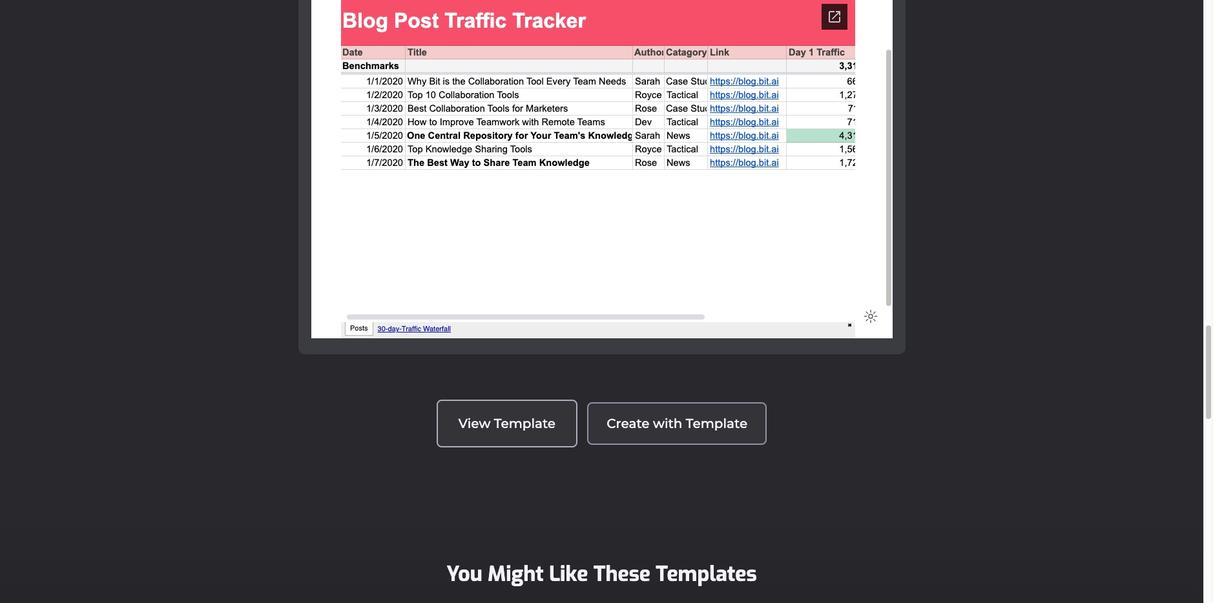 Task type: vqa. For each thing, say whether or not it's contained in the screenshot.
"Create with Template"
yes



Task type: describe. For each thing, give the bounding box(es) containing it.
might
[[488, 561, 544, 588]]

view template link
[[437, 400, 578, 448]]

you might like these templates
[[447, 561, 757, 588]]

these
[[594, 561, 651, 588]]

2 template from the left
[[686, 416, 748, 431]]



Task type: locate. For each thing, give the bounding box(es) containing it.
1 horizontal spatial template
[[686, 416, 748, 431]]

create with template
[[607, 416, 748, 431]]

create
[[607, 416, 650, 431]]

like
[[549, 561, 588, 588]]

create with template link
[[587, 402, 767, 445]]

1 template from the left
[[494, 416, 556, 431]]

template
[[494, 416, 556, 431], [686, 416, 748, 431]]

template right view
[[494, 416, 556, 431]]

view
[[459, 416, 491, 431]]

0 horizontal spatial template
[[494, 416, 556, 431]]

with
[[653, 416, 683, 431]]

templates
[[656, 561, 757, 588]]

view template
[[459, 416, 556, 431]]

template right with
[[686, 416, 748, 431]]

template inside "link"
[[494, 416, 556, 431]]

you
[[447, 561, 482, 588]]



